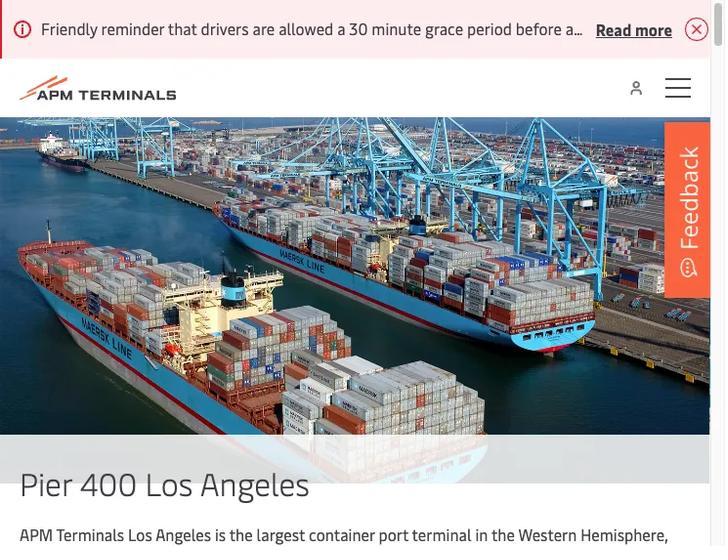 Task type: locate. For each thing, give the bounding box(es) containing it.
the right is
[[229, 524, 253, 546]]

feedback button
[[665, 122, 714, 298]]

pier
[[20, 462, 72, 505]]

angeles left is
[[156, 524, 211, 546]]

container
[[309, 524, 375, 546]]

1 horizontal spatial the
[[492, 524, 515, 546]]

the
[[229, 524, 253, 546], [492, 524, 515, 546]]

los right terminals
[[128, 524, 152, 546]]

angeles inside apm terminals los angeles is the largest container port terminal in the western hemisphere,
[[156, 524, 211, 546]]

feedback
[[673, 146, 705, 250]]

1 the from the left
[[229, 524, 253, 546]]

0 vertical spatial angeles
[[200, 462, 310, 505]]

angeles
[[200, 462, 310, 505], [156, 524, 211, 546]]

angeles for 400
[[200, 462, 310, 505]]

los for 400
[[145, 462, 193, 505]]

angeles up largest
[[200, 462, 310, 505]]

2 the from the left
[[492, 524, 515, 546]]

the right in
[[492, 524, 515, 546]]

los right 400
[[145, 462, 193, 505]]

los for terminals
[[128, 524, 152, 546]]

port
[[379, 524, 409, 546]]

angeles for terminals
[[156, 524, 211, 546]]

apm
[[20, 524, 53, 546]]

close alert image
[[685, 18, 708, 41]]

0 vertical spatial los
[[145, 462, 193, 505]]

largest
[[257, 524, 305, 546]]

read
[[596, 18, 632, 40]]

is
[[215, 524, 226, 546]]

pier 400 los angeles
[[20, 462, 310, 505]]

los inside apm terminals los angeles is the largest container port terminal in the western hemisphere,
[[128, 524, 152, 546]]

los
[[145, 462, 193, 505], [128, 524, 152, 546]]

0 horizontal spatial the
[[229, 524, 253, 546]]

1 vertical spatial los
[[128, 524, 152, 546]]

1 vertical spatial angeles
[[156, 524, 211, 546]]

los angeles pier 400 image
[[0, 117, 711, 484]]

terminal
[[412, 524, 472, 546]]



Task type: describe. For each thing, give the bounding box(es) containing it.
hemisphere,
[[581, 524, 668, 546]]

read more
[[596, 18, 673, 40]]

terminals
[[56, 524, 124, 546]]

400
[[80, 462, 137, 505]]

read more button
[[596, 17, 673, 41]]

in
[[476, 524, 488, 546]]

apm terminals los angeles is the largest container port terminal in the western hemisphere,
[[20, 524, 668, 547]]

more
[[635, 18, 673, 40]]

western
[[519, 524, 577, 546]]



Task type: vqa. For each thing, say whether or not it's contained in the screenshot.
the rightmost The
yes



